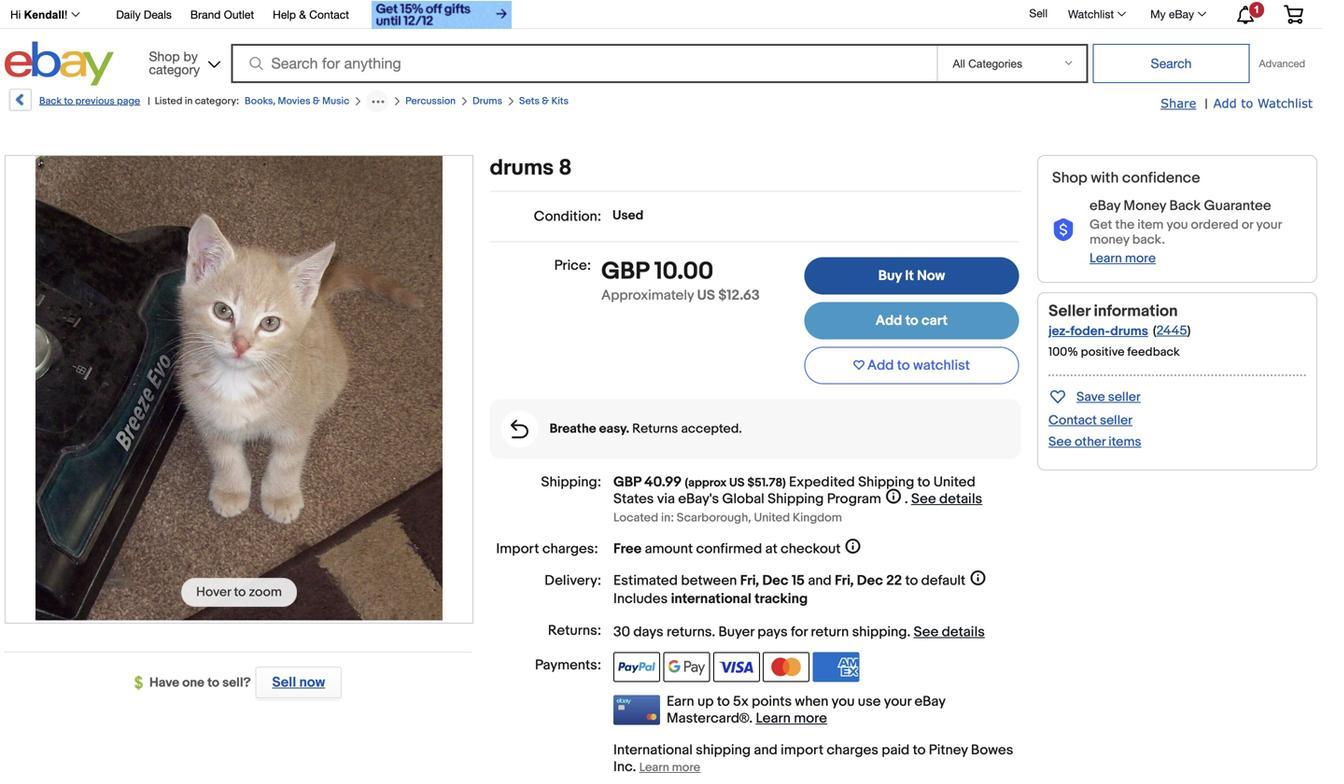 Task type: describe. For each thing, give the bounding box(es) containing it.
with details__icon image for breathe easy.
[[511, 420, 529, 439]]

sell now link
[[251, 667, 342, 699]]

0 vertical spatial and
[[808, 573, 832, 589]]

to inside earn up to 5x points when you use your ebay mastercard®.
[[717, 694, 730, 710]]

advanced
[[1260, 57, 1306, 70]]

shipping inside to united states via ebay's global shipping program
[[768, 491, 824, 508]]

books,
[[245, 95, 276, 107]]

international
[[614, 742, 693, 759]]

import
[[781, 742, 824, 759]]

books, movies & music link
[[245, 95, 350, 107]]

. left buyer
[[712, 624, 716, 641]]

brand outlet
[[190, 8, 254, 21]]

1 horizontal spatial shipping
[[852, 624, 908, 641]]

confirmed
[[696, 541, 763, 558]]

international
[[671, 591, 752, 608]]

my
[[1151, 7, 1166, 21]]

add to watchlist link
[[1214, 95, 1313, 112]]

includes
[[614, 591, 668, 608]]

1 button
[[1221, 1, 1270, 27]]

1 vertical spatial learn more link
[[756, 710, 828, 727]]

contact seller see other items
[[1049, 413, 1142, 450]]

kendall
[[24, 8, 64, 21]]

daily deals link
[[116, 5, 172, 26]]

contact inside contact seller see other items
[[1049, 413, 1098, 429]]

listed
[[155, 95, 183, 107]]

ordered
[[1192, 217, 1239, 233]]

dollar sign image
[[135, 676, 149, 691]]

price:
[[555, 257, 591, 274]]

includes international tracking
[[614, 591, 808, 608]]

learn inside gbp 10.00 main content
[[756, 710, 791, 727]]

my ebay
[[1151, 7, 1195, 21]]

to right one
[[207, 675, 220, 691]]

!
[[64, 8, 68, 21]]

40.99
[[645, 474, 682, 491]]

earn up to 5x points when you use your ebay mastercard®.
[[667, 694, 946, 727]]

shop for shop with confidence
[[1053, 169, 1088, 187]]

percussion link
[[406, 95, 456, 107]]

outlet
[[224, 8, 254, 21]]

paid
[[882, 742, 910, 759]]

information
[[1094, 302, 1178, 321]]

previous
[[75, 95, 115, 107]]

save
[[1077, 389, 1106, 405]]

2 fri, from the left
[[835, 573, 854, 589]]

bowes
[[971, 742, 1014, 759]]

sell for sell now
[[272, 674, 296, 691]]

brand
[[190, 8, 221, 21]]

up
[[698, 694, 714, 710]]

jez-
[[1049, 324, 1071, 340]]

back inside ebay money back guarantee get the item you ordered or your money back. learn more
[[1170, 198, 1201, 214]]

| inside the share | add to watchlist
[[1205, 96, 1208, 112]]

approximately
[[602, 287, 695, 304]]

get
[[1090, 217, 1113, 233]]

global
[[723, 491, 765, 508]]

add for add to watchlist
[[868, 357, 894, 374]]

use
[[858, 694, 881, 710]]

hi
[[10, 8, 21, 21]]

drums 8 - picture 1 of 1 image
[[35, 154, 443, 621]]

visa image
[[713, 653, 760, 682]]

1 horizontal spatial learn more link
[[1090, 251, 1156, 267]]

seller for contact
[[1100, 413, 1133, 429]]

pays
[[758, 624, 788, 641]]

master card image
[[763, 653, 810, 682]]

0 vertical spatial details
[[940, 491, 983, 508]]

and inside 'international shipping and import charges paid to pitney bowes inc.'
[[754, 742, 778, 759]]

share button
[[1161, 95, 1197, 112]]

2445
[[1157, 323, 1188, 339]]

your inside ebay money back guarantee get the item you ordered or your money back. learn more
[[1257, 217, 1282, 233]]

add to cart
[[876, 312, 948, 329]]

add to watchlist
[[868, 357, 971, 374]]

ebay inside account "navigation"
[[1169, 7, 1195, 21]]

condition:
[[534, 208, 602, 225]]

mastercard®.
[[667, 710, 753, 727]]

books, movies & music
[[245, 95, 350, 107]]

to inside the share | add to watchlist
[[1242, 96, 1254, 110]]

it
[[906, 268, 914, 284]]

watchlist link
[[1058, 3, 1135, 25]]

contact seller link
[[1049, 413, 1133, 429]]

with details__icon image for ebay money back guarantee
[[1053, 219, 1075, 242]]

estimated between fri, dec 15 and fri, dec 22 to default
[[614, 573, 966, 589]]

advanced link
[[1250, 45, 1315, 82]]

& for sets
[[542, 95, 549, 107]]

add for add to cart
[[876, 312, 903, 329]]

)
[[1188, 323, 1191, 339]]

drums
[[473, 95, 503, 107]]

$51.78)
[[748, 476, 786, 490]]

between
[[681, 573, 737, 589]]

buyer
[[719, 624, 755, 641]]

returns:
[[548, 623, 602, 639]]

import charges:
[[496, 541, 598, 558]]

money
[[1124, 198, 1167, 214]]

to left cart
[[906, 312, 919, 329]]

money
[[1090, 232, 1130, 248]]

amount
[[645, 541, 693, 558]]

jez-foden-drums link
[[1049, 324, 1149, 340]]

kits
[[552, 95, 569, 107]]

sell?
[[222, 675, 251, 691]]

& for help
[[299, 8, 306, 21]]

. right return
[[908, 624, 911, 641]]

more inside ebay money back guarantee get the item you ordered or your money back. learn more
[[1126, 251, 1156, 267]]

share | add to watchlist
[[1161, 96, 1313, 112]]

breathe easy. returns accepted.
[[550, 421, 742, 437]]

feedback
[[1128, 345, 1180, 360]]

8
[[559, 155, 572, 182]]

back to previous page
[[39, 95, 140, 107]]

0 vertical spatial see details link
[[912, 491, 983, 508]]

1 vertical spatial details
[[942, 624, 985, 641]]

kingdom
[[793, 511, 842, 525]]

ebay inside ebay money back guarantee get the item you ordered or your money back. learn more
[[1090, 198, 1121, 214]]

at
[[766, 541, 778, 558]]

or
[[1242, 217, 1254, 233]]

daily deals
[[116, 8, 172, 21]]

ebay mastercard image
[[614, 696, 660, 725]]

get an extra 15% off image
[[372, 1, 512, 29]]

30 days returns . buyer pays for return shipping . see details
[[614, 624, 985, 641]]



Task type: locate. For each thing, give the bounding box(es) containing it.
delivery:
[[545, 573, 602, 589]]

us up global
[[730, 476, 745, 490]]

1 horizontal spatial drums
[[1111, 324, 1149, 340]]

with details__icon image left get
[[1053, 219, 1075, 242]]

ebay inside earn up to 5x points when you use your ebay mastercard®.
[[915, 694, 946, 710]]

1 vertical spatial contact
[[1049, 413, 1098, 429]]

buy it now
[[879, 268, 946, 284]]

1 horizontal spatial more
[[1126, 251, 1156, 267]]

0 vertical spatial sell
[[1030, 7, 1048, 20]]

foden-
[[1071, 324, 1111, 340]]

returns
[[633, 421, 679, 437]]

confidence
[[1123, 169, 1201, 187]]

1 horizontal spatial watchlist
[[1258, 96, 1313, 110]]

charges:
[[543, 541, 598, 558]]

0 horizontal spatial sell
[[272, 674, 296, 691]]

15
[[792, 573, 805, 589]]

1 vertical spatial learn
[[756, 710, 791, 727]]

drums
[[490, 155, 554, 182], [1111, 324, 1149, 340]]

movies
[[278, 95, 311, 107]]

gbp up the approximately
[[602, 257, 649, 286]]

to inside 'button'
[[898, 357, 910, 374]]

& right help
[[299, 8, 306, 21]]

. see details
[[905, 491, 983, 508]]

shipping right expedited
[[859, 474, 915, 491]]

fri, up the tracking
[[741, 573, 760, 589]]

days
[[634, 624, 664, 641]]

seller right save
[[1109, 389, 1141, 405]]

music
[[322, 95, 350, 107]]

cart
[[922, 312, 948, 329]]

gbp for 40.99
[[614, 474, 642, 491]]

shop by category
[[149, 49, 200, 77]]

seller inside save seller button
[[1109, 389, 1141, 405]]

2 horizontal spatial ebay
[[1169, 7, 1195, 21]]

0 vertical spatial gbp
[[602, 257, 649, 286]]

see inside contact seller see other items
[[1049, 434, 1072, 450]]

to right paid
[[913, 742, 926, 759]]

1 horizontal spatial dec
[[857, 573, 884, 589]]

0 horizontal spatial united
[[754, 511, 790, 525]]

paypal image
[[614, 653, 660, 682]]

1
[[1255, 4, 1260, 15]]

1 vertical spatial your
[[884, 694, 912, 710]]

1 vertical spatial seller
[[1100, 413, 1133, 429]]

scarborough,
[[677, 511, 752, 525]]

0 horizontal spatial back
[[39, 95, 62, 107]]

and right 15
[[808, 573, 832, 589]]

shipping right return
[[852, 624, 908, 641]]

to down advanced link
[[1242, 96, 1254, 110]]

learn more link up import
[[756, 710, 828, 727]]

your right 'use'
[[884, 694, 912, 710]]

add to cart link
[[805, 302, 1020, 340]]

see right program
[[912, 491, 937, 508]]

drums down information
[[1111, 324, 1149, 340]]

sets
[[519, 95, 540, 107]]

learn inside ebay money back guarantee get the item you ordered or your money back. learn more
[[1090, 251, 1123, 267]]

to left 'watchlist'
[[898, 357, 910, 374]]

to inside 'international shipping and import charges paid to pitney bowes inc.'
[[913, 742, 926, 759]]

1 fri, from the left
[[741, 573, 760, 589]]

1 vertical spatial and
[[754, 742, 778, 759]]

shop by category button
[[141, 42, 225, 82]]

sell for sell
[[1030, 7, 1048, 20]]

by
[[184, 49, 198, 64]]

share
[[1161, 96, 1197, 110]]

breathe
[[550, 421, 597, 437]]

0 horizontal spatial learn more link
[[756, 710, 828, 727]]

shipping up kingdom
[[768, 491, 824, 508]]

your inside earn up to 5x points when you use your ebay mastercard®.
[[884, 694, 912, 710]]

gbp inside 'gbp 10.00 approximately us $12.63'
[[602, 257, 649, 286]]

watchlist down advanced on the top of page
[[1258, 96, 1313, 110]]

ebay money back guarantee get the item you ordered or your money back. learn more
[[1090, 198, 1282, 267]]

1 vertical spatial drums
[[1111, 324, 1149, 340]]

0 horizontal spatial shipping
[[696, 742, 751, 759]]

your
[[1257, 217, 1282, 233], [884, 694, 912, 710]]

1 horizontal spatial united
[[934, 474, 976, 491]]

help
[[273, 8, 296, 21]]

1 vertical spatial watchlist
[[1258, 96, 1313, 110]]

us for 40.99
[[730, 476, 745, 490]]

0 horizontal spatial us
[[698, 287, 716, 304]]

us
[[698, 287, 716, 304], [730, 476, 745, 490]]

1 horizontal spatial fri,
[[835, 573, 854, 589]]

22
[[887, 573, 902, 589]]

0 horizontal spatial &
[[299, 8, 306, 21]]

shop inside shop by category
[[149, 49, 180, 64]]

add inside the share | add to watchlist
[[1214, 96, 1237, 110]]

0 horizontal spatial shop
[[149, 49, 180, 64]]

1 horizontal spatial ebay
[[1090, 198, 1121, 214]]

contact up other
[[1049, 413, 1098, 429]]

0 horizontal spatial drums
[[490, 155, 554, 182]]

shop with confidence
[[1053, 169, 1201, 187]]

contact inside account "navigation"
[[309, 8, 349, 21]]

learn more link down money
[[1090, 251, 1156, 267]]

you inside earn up to 5x points when you use your ebay mastercard®.
[[832, 694, 855, 710]]

you inside ebay money back guarantee get the item you ordered or your money back. learn more
[[1167, 217, 1189, 233]]

| listed in category:
[[148, 95, 239, 107]]

1 vertical spatial shipping
[[696, 742, 751, 759]]

have one to sell?
[[149, 675, 251, 691]]

1 vertical spatial see
[[912, 491, 937, 508]]

accepted.
[[681, 421, 742, 437]]

1 vertical spatial us
[[730, 476, 745, 490]]

gbp 40.99 (approx us $51.78)
[[614, 474, 786, 491]]

0 vertical spatial ebay
[[1169, 7, 1195, 21]]

. right program
[[905, 491, 909, 508]]

0 vertical spatial your
[[1257, 217, 1282, 233]]

add down add to cart link
[[868, 357, 894, 374]]

1 vertical spatial sell
[[272, 674, 296, 691]]

watchlist inside the share | add to watchlist
[[1258, 96, 1313, 110]]

shipping
[[859, 474, 915, 491], [768, 491, 824, 508]]

1 vertical spatial ebay
[[1090, 198, 1121, 214]]

the
[[1116, 217, 1135, 233]]

more inside gbp 10.00 main content
[[794, 710, 828, 727]]

shop left by
[[149, 49, 180, 64]]

save seller button
[[1049, 386, 1141, 407]]

with
[[1091, 169, 1119, 187]]

shop left with at the top
[[1053, 169, 1088, 187]]

watchlist inside watchlist link
[[1069, 7, 1115, 21]]

add down buy
[[876, 312, 903, 329]]

see details link up default
[[912, 491, 983, 508]]

learn more link
[[1090, 251, 1156, 267], [756, 710, 828, 727]]

1 horizontal spatial shipping
[[859, 474, 915, 491]]

0 vertical spatial with details__icon image
[[1053, 219, 1075, 242]]

see details link down default
[[914, 624, 985, 641]]

your shopping cart image
[[1284, 5, 1305, 24]]

american express image
[[813, 653, 860, 682]]

gbp for 10.00
[[602, 257, 649, 286]]

0 vertical spatial learn
[[1090, 251, 1123, 267]]

with details__icon image inside gbp 10.00 main content
[[511, 420, 529, 439]]

details up default
[[940, 491, 983, 508]]

gbp 10.00 main content
[[490, 155, 1021, 773]]

1 vertical spatial shop
[[1053, 169, 1088, 187]]

1 horizontal spatial learn
[[1090, 251, 1123, 267]]

shipping:
[[541, 474, 602, 491]]

1 horizontal spatial shop
[[1053, 169, 1088, 187]]

shipping inside 'international shipping and import charges paid to pitney bowes inc.'
[[696, 742, 751, 759]]

sell inside account "navigation"
[[1030, 7, 1048, 20]]

united inside to united states via ebay's global shipping program
[[934, 474, 976, 491]]

0 vertical spatial back
[[39, 95, 62, 107]]

back left previous
[[39, 95, 62, 107]]

0 vertical spatial contact
[[309, 8, 349, 21]]

add right share
[[1214, 96, 1237, 110]]

seller
[[1109, 389, 1141, 405], [1100, 413, 1133, 429]]

(approx
[[685, 476, 727, 490]]

1 horizontal spatial |
[[1205, 96, 1208, 112]]

1 vertical spatial see details link
[[914, 624, 985, 641]]

(
[[1154, 323, 1157, 339]]

estimated
[[614, 573, 678, 589]]

0 horizontal spatial learn
[[756, 710, 791, 727]]

2 vertical spatial add
[[868, 357, 894, 374]]

category
[[149, 62, 200, 77]]

& left music
[[313, 95, 320, 107]]

shop by category banner
[[0, 0, 1318, 91]]

see down default
[[914, 624, 939, 641]]

for
[[791, 624, 808, 641]]

ebay up pitney
[[915, 694, 946, 710]]

other
[[1075, 434, 1106, 450]]

0 horizontal spatial and
[[754, 742, 778, 759]]

& left kits
[[542, 95, 549, 107]]

located in: scarborough, united kingdom
[[614, 511, 842, 525]]

1 horizontal spatial contact
[[1049, 413, 1098, 429]]

watchlist
[[1069, 7, 1115, 21], [1258, 96, 1313, 110]]

1 vertical spatial with details__icon image
[[511, 420, 529, 439]]

contact right help
[[309, 8, 349, 21]]

drums 8
[[490, 155, 572, 182]]

in
[[185, 95, 193, 107]]

deals
[[144, 8, 172, 21]]

tracking
[[755, 591, 808, 608]]

.
[[905, 491, 909, 508], [712, 624, 716, 641], [908, 624, 911, 641]]

1 vertical spatial united
[[754, 511, 790, 525]]

$12.63
[[719, 287, 760, 304]]

0 horizontal spatial you
[[832, 694, 855, 710]]

1 vertical spatial add
[[876, 312, 903, 329]]

you right item on the right
[[1167, 217, 1189, 233]]

1 horizontal spatial and
[[808, 573, 832, 589]]

seller information jez-foden-drums ( 2445 ) 100% positive feedback
[[1049, 302, 1191, 360]]

1 horizontal spatial us
[[730, 476, 745, 490]]

details
[[940, 491, 983, 508], [942, 624, 985, 641]]

fri, right 15
[[835, 573, 854, 589]]

program
[[827, 491, 882, 508]]

to left 5x
[[717, 694, 730, 710]]

| left "listed"
[[148, 95, 150, 107]]

add
[[1214, 96, 1237, 110], [876, 312, 903, 329], [868, 357, 894, 374]]

with details__icon image left breathe on the left bottom
[[511, 420, 529, 439]]

0 vertical spatial united
[[934, 474, 976, 491]]

0 vertical spatial shipping
[[852, 624, 908, 641]]

add inside add to cart link
[[876, 312, 903, 329]]

0 horizontal spatial shipping
[[768, 491, 824, 508]]

to right program
[[918, 474, 931, 491]]

None submit
[[1093, 44, 1250, 83]]

0 vertical spatial us
[[698, 287, 716, 304]]

|
[[148, 95, 150, 107], [1205, 96, 1208, 112]]

drums inside seller information jez-foden-drums ( 2445 ) 100% positive feedback
[[1111, 324, 1149, 340]]

Search for anything text field
[[234, 46, 934, 81]]

0 vertical spatial drums
[[490, 155, 554, 182]]

sell left watchlist link
[[1030, 7, 1048, 20]]

with details__icon image
[[1053, 219, 1075, 242], [511, 420, 529, 439]]

see left other
[[1049, 434, 1072, 450]]

dec up the tracking
[[763, 573, 789, 589]]

and left import
[[754, 742, 778, 759]]

learn right 5x
[[756, 710, 791, 727]]

more up import
[[794, 710, 828, 727]]

to inside to united states via ebay's global shipping program
[[918, 474, 931, 491]]

us for 10.00
[[698, 287, 716, 304]]

us inside 'gbp 40.99 (approx us $51.78)'
[[730, 476, 745, 490]]

your right or
[[1257, 217, 1282, 233]]

sell left now
[[272, 674, 296, 691]]

to right the "22"
[[906, 573, 919, 589]]

drums inside gbp 10.00 main content
[[490, 155, 554, 182]]

none submit inside shop by category banner
[[1093, 44, 1250, 83]]

1 horizontal spatial sell
[[1030, 7, 1048, 20]]

google pay image
[[664, 653, 710, 682]]

5x
[[733, 694, 749, 710]]

charges
[[827, 742, 879, 759]]

0 horizontal spatial more
[[794, 710, 828, 727]]

used
[[613, 208, 644, 224]]

2 dec from the left
[[857, 573, 884, 589]]

0 vertical spatial more
[[1126, 251, 1156, 267]]

0 horizontal spatial fri,
[[741, 573, 760, 589]]

1 horizontal spatial &
[[313, 95, 320, 107]]

watchlist right sell link
[[1069, 7, 1115, 21]]

sell link
[[1021, 7, 1057, 20]]

1 vertical spatial more
[[794, 710, 828, 727]]

| right share button
[[1205, 96, 1208, 112]]

international shipping and import charges paid to pitney bowes inc.
[[614, 742, 1014, 773]]

2445 link
[[1157, 323, 1188, 339]]

1 horizontal spatial you
[[1167, 217, 1189, 233]]

buy it now link
[[805, 257, 1020, 295]]

inc.
[[614, 759, 636, 773]]

details down default
[[942, 624, 985, 641]]

default
[[922, 573, 966, 589]]

learn down money
[[1090, 251, 1123, 267]]

sets & kits link
[[519, 95, 569, 107]]

0 vertical spatial seller
[[1109, 389, 1141, 405]]

now
[[917, 268, 946, 284]]

0 vertical spatial see
[[1049, 434, 1072, 450]]

more down back. on the right top of page
[[1126, 251, 1156, 267]]

ebay up get
[[1090, 198, 1121, 214]]

to left previous
[[64, 95, 73, 107]]

1 horizontal spatial your
[[1257, 217, 1282, 233]]

free amount confirmed at checkout
[[614, 541, 841, 558]]

0 vertical spatial watchlist
[[1069, 7, 1115, 21]]

us inside 'gbp 10.00 approximately us $12.63'
[[698, 287, 716, 304]]

2 vertical spatial see
[[914, 624, 939, 641]]

drums left 8
[[490, 155, 554, 182]]

watchlist
[[914, 357, 971, 374]]

2 horizontal spatial &
[[542, 95, 549, 107]]

to united states via ebay's global shipping program
[[614, 474, 976, 508]]

1 vertical spatial gbp
[[614, 474, 642, 491]]

add inside add to watchlist 'button'
[[868, 357, 894, 374]]

us down 10.00
[[698, 287, 716, 304]]

you
[[1167, 217, 1189, 233], [832, 694, 855, 710]]

0 horizontal spatial dec
[[763, 573, 789, 589]]

0 horizontal spatial contact
[[309, 8, 349, 21]]

shipping down "mastercard®."
[[696, 742, 751, 759]]

seller inside contact seller see other items
[[1100, 413, 1133, 429]]

item
[[1138, 217, 1164, 233]]

gbp left 40.99
[[614, 474, 642, 491]]

0 horizontal spatial |
[[148, 95, 150, 107]]

back up "ordered"
[[1170, 198, 1201, 214]]

0 vertical spatial learn more link
[[1090, 251, 1156, 267]]

1 dec from the left
[[763, 573, 789, 589]]

100%
[[1049, 345, 1079, 360]]

dec left the "22"
[[857, 573, 884, 589]]

ebay
[[1169, 7, 1195, 21], [1090, 198, 1121, 214], [915, 694, 946, 710]]

0 vertical spatial shop
[[149, 49, 180, 64]]

back
[[39, 95, 62, 107], [1170, 198, 1201, 214]]

& inside account "navigation"
[[299, 8, 306, 21]]

0 horizontal spatial with details__icon image
[[511, 420, 529, 439]]

states
[[614, 491, 654, 508]]

1 vertical spatial you
[[832, 694, 855, 710]]

points
[[752, 694, 792, 710]]

seller up the items
[[1100, 413, 1133, 429]]

0 vertical spatial add
[[1214, 96, 1237, 110]]

seller for save
[[1109, 389, 1141, 405]]

0 horizontal spatial ebay
[[915, 694, 946, 710]]

account navigation
[[0, 0, 1318, 31]]

1 vertical spatial back
[[1170, 198, 1201, 214]]

ebay right my
[[1169, 7, 1195, 21]]

1 horizontal spatial with details__icon image
[[1053, 219, 1075, 242]]

0 vertical spatial you
[[1167, 217, 1189, 233]]

0 horizontal spatial watchlist
[[1069, 7, 1115, 21]]

2 vertical spatial ebay
[[915, 694, 946, 710]]

shop for shop by category
[[149, 49, 180, 64]]

page
[[117, 95, 140, 107]]

1 horizontal spatial back
[[1170, 198, 1201, 214]]

you left 'use'
[[832, 694, 855, 710]]

0 horizontal spatial your
[[884, 694, 912, 710]]



Task type: vqa. For each thing, say whether or not it's contained in the screenshot.
the leftmost i7-
no



